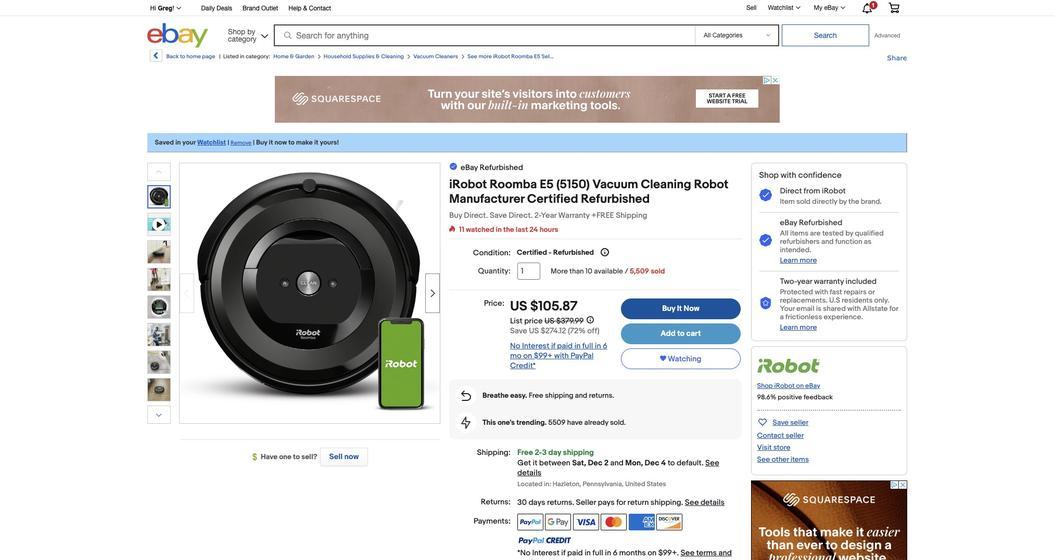 Task type: describe. For each thing, give the bounding box(es) containing it.
ebay refurbished all items are tested by qualified refurbishers and function as intended. learn more
[[780, 218, 884, 265]]

included
[[846, 277, 877, 287]]

30 days returns . seller pays for return shipping . see details
[[518, 498, 725, 508]]

manufacturer
[[450, 192, 525, 207]]

irobot up the positive
[[775, 382, 795, 391]]

us $105.87 main content
[[450, 162, 742, 561]]

to right one
[[293, 453, 300, 462]]

certified - refurbished
[[517, 248, 594, 257]]

with up direct
[[781, 171, 797, 181]]

paid for mo
[[557, 342, 573, 351]]

0 vertical spatial roomba
[[512, 53, 533, 60]]

*no
[[518, 549, 531, 559]]

1 vertical spatial advertisement region
[[751, 481, 908, 561]]

my ebay
[[814, 4, 839, 11]]

on for $99+
[[524, 351, 532, 361]]

by for ebay
[[846, 229, 854, 238]]

protected
[[780, 288, 814, 297]]

2 learn from the top
[[780, 323, 799, 332]]

remove
[[231, 140, 252, 146]]

now
[[684, 304, 700, 314]]

add to cart
[[661, 329, 701, 339]]

one
[[279, 453, 292, 462]]

back to home page
[[166, 53, 215, 60]]

returns
[[547, 498, 573, 508]]

condition:
[[473, 248, 511, 258]]

seller
[[576, 498, 596, 508]]

daily deals
[[201, 5, 232, 12]]

price:
[[484, 299, 505, 309]]

between
[[539, 459, 571, 469]]

as
[[864, 237, 872, 246]]

replacements.
[[780, 296, 828, 305]]

-
[[549, 248, 552, 257]]

details inside see details
[[518, 469, 542, 479]]

intended.
[[780, 246, 812, 255]]

picture 1 of 11 image
[[148, 186, 170, 208]]

have
[[261, 453, 278, 462]]

in down off)
[[595, 342, 601, 351]]

it inside the us $105.87 main content
[[533, 459, 538, 469]]

sell now
[[329, 453, 359, 462]]

sold inside the us $105.87 main content
[[651, 267, 665, 276]]

refurbished inside irobot roomba e5 (5150) vacuum cleaning robot manufacturer certified refurbished buy direct. save direct. 2-year warranty +free shipping
[[581, 192, 650, 207]]

!
[[172, 5, 174, 12]]

ebay inside the us $105.87 main content
[[461, 163, 478, 173]]

us $105.87
[[510, 299, 578, 315]]

all
[[780, 229, 789, 238]]

1 horizontal spatial it
[[314, 139, 319, 147]]

1 vertical spatial certified
[[517, 248, 547, 257]]

shop for shop with confidence
[[760, 171, 779, 181]]

1 horizontal spatial .
[[682, 498, 684, 508]]

contact seller link
[[758, 432, 804, 441]]

warranty
[[814, 277, 844, 287]]

refurbished up than on the right top of the page
[[553, 248, 594, 257]]

*no interest if paid in full in 6 months on $99+.
[[518, 549, 681, 559]]

& for contact
[[303, 5, 307, 12]]

Search for anything text field
[[276, 26, 693, 45]]

add to cart link
[[621, 324, 741, 345]]

day
[[549, 448, 562, 458]]

brand
[[243, 5, 260, 12]]

shipping:
[[477, 448, 511, 458]]

pays
[[598, 498, 615, 508]]

0 horizontal spatial vacuum
[[413, 53, 434, 60]]

listed
[[223, 53, 239, 60]]

one's
[[498, 419, 515, 428]]

vacuum cleaners link
[[413, 53, 458, 60]]

none submit inside the shop by category banner
[[782, 24, 870, 46]]

3
[[542, 448, 547, 458]]

advanced link
[[870, 25, 906, 46]]

2 horizontal spatial on
[[797, 382, 804, 391]]

positive
[[778, 394, 803, 402]]

email
[[797, 305, 815, 313]]

see down default
[[685, 498, 699, 508]]

0 horizontal spatial us
[[510, 299, 528, 315]]

home & garden link
[[274, 53, 314, 60]]

help & contact link
[[289, 3, 331, 15]]

if for no
[[551, 342, 556, 351]]

items inside contact seller visit store see other items
[[791, 456, 809, 465]]

full for months
[[593, 549, 604, 559]]

dollar sign image
[[253, 454, 261, 462]]

paypal credit image
[[518, 538, 572, 546]]

0 horizontal spatial .
[[573, 498, 575, 508]]

daily deals link
[[201, 3, 232, 15]]

cleaning inside irobot roomba e5 (5150) vacuum cleaning robot manufacturer certified refurbished buy direct. save direct. 2-year warranty +free shipping
[[641, 178, 692, 192]]

sold inside direct from irobot item sold directly by the brand.
[[797, 197, 811, 206]]

paid for months
[[568, 549, 583, 559]]

certified inside irobot roomba e5 (5150) vacuum cleaning robot manufacturer certified refurbished buy direct. save direct. 2-year warranty +free shipping
[[527, 192, 578, 207]]

price
[[525, 317, 543, 326]]

shop for shop by category
[[228, 27, 245, 36]]

see details
[[518, 459, 720, 479]]

directly
[[813, 197, 838, 206]]

garden
[[295, 53, 314, 60]]

& for garden
[[290, 53, 294, 60]]

in right listed
[[240, 53, 245, 60]]

help & contact
[[289, 5, 331, 12]]

in down (72%
[[575, 342, 581, 351]]

in:
[[544, 481, 551, 489]]

brand.
[[861, 197, 882, 206]]

it
[[677, 304, 682, 314]]

vacuum inside irobot roomba e5 (5150) vacuum cleaning robot manufacturer certified refurbished buy direct. save direct. 2-year warranty +free shipping
[[593, 178, 639, 192]]

interest for *no
[[533, 549, 560, 559]]

shop by category banner
[[145, 0, 908, 51]]

add
[[661, 329, 676, 339]]

watchlist inside account navigation
[[768, 4, 794, 11]]

save inside irobot roomba e5 (5150) vacuum cleaning robot manufacturer certified refurbished buy direct. save direct. 2-year warranty +free shipping
[[490, 211, 507, 221]]

2 horizontal spatial us
[[545, 317, 555, 326]]

refurbished inside the ebay refurbished all items are tested by qualified refurbishers and function as intended. learn more
[[799, 218, 843, 228]]

1 vertical spatial free
[[518, 448, 533, 458]]

paypal
[[571, 351, 594, 361]]

learn more
[[780, 323, 817, 332]]

item
[[780, 197, 795, 206]]

your
[[182, 139, 196, 147]]

with details__icon image for this one's trending.
[[461, 417, 471, 430]]

see other items link
[[758, 456, 809, 465]]

already
[[585, 419, 609, 428]]

household supplies & cleaning link
[[324, 53, 404, 60]]

0 horizontal spatial |
[[219, 53, 221, 60]]

1 vertical spatial 2-
[[535, 448, 542, 458]]

now inside see terms and apply now
[[539, 559, 553, 561]]

2 direct. from the left
[[509, 211, 533, 221]]

2 horizontal spatial &
[[376, 53, 380, 60]]

1 horizontal spatial |
[[228, 139, 229, 147]]

irobot roomba e5 (5150) vacuum cleaning robot manufacturer certified refurbished - picture 1 of 11 image
[[179, 172, 440, 413]]

2 horizontal spatial buy
[[663, 304, 676, 314]]

shop by category
[[228, 27, 257, 43]]

with down repairs
[[848, 305, 861, 313]]

more for see
[[479, 53, 492, 60]]

1 direct. from the left
[[464, 211, 488, 221]]

irobot down "search for anything" text field
[[493, 53, 510, 60]]

no interest if paid in full in 6 mo on $99+ with paypal credit*
[[510, 342, 608, 371]]

in down visa image
[[585, 549, 591, 559]]

full for mo
[[583, 342, 593, 351]]

in left months
[[605, 549, 612, 559]]

yours!
[[320, 139, 339, 147]]

2
[[605, 459, 609, 469]]

store
[[774, 444, 791, 453]]

0 horizontal spatial cleaning
[[381, 53, 404, 60]]

more than 10 available / 5,509 sold
[[551, 267, 665, 276]]

to inside "link"
[[180, 53, 185, 60]]

by inside the shop by category
[[247, 27, 255, 36]]

1 dec from the left
[[588, 459, 603, 469]]

to right 4
[[668, 459, 675, 469]]

0 horizontal spatial buy
[[256, 139, 268, 147]]

breathe easy. free shipping and returns.
[[483, 392, 615, 400]]

Quantity: text field
[[518, 263, 541, 280]]

save for save seller
[[773, 419, 789, 428]]

ebay inside the ebay refurbished all items are tested by qualified refurbishers and function as intended. learn more
[[780, 218, 798, 228]]

no interest if paid in full in 6 mo on $99+ with paypal credit* link
[[510, 342, 608, 371]]

save for save us $274.12 (72% off)
[[510, 326, 528, 336]]

than
[[570, 267, 584, 276]]

sell?
[[302, 453, 318, 462]]

are
[[811, 229, 821, 238]]

visit
[[758, 444, 772, 453]]

discover image
[[657, 515, 683, 531]]

0 horizontal spatial now
[[275, 139, 287, 147]]

your
[[780, 305, 795, 313]]

learn more link for ebay refurbished
[[780, 256, 817, 265]]

the inside main content
[[504, 226, 514, 234]]

0 vertical spatial advertisement region
[[275, 76, 780, 123]]

contact inside account navigation
[[309, 5, 331, 12]]

see for see details
[[706, 459, 720, 469]]

have
[[567, 419, 583, 428]]

ebay refurbished
[[461, 163, 523, 173]]

(5150)
[[557, 178, 590, 192]]

0 vertical spatial see details link
[[518, 459, 720, 479]]

shared
[[824, 305, 846, 313]]

0 vertical spatial free
[[529, 392, 544, 400]]

sold.
[[610, 419, 626, 428]]



Task type: vqa. For each thing, say whether or not it's contained in the screenshot.
Brand Outlet Link
yes



Task type: locate. For each thing, give the bounding box(es) containing it.
for inside the us $105.87 main content
[[617, 498, 626, 508]]

with details__icon image for direct from irobot
[[760, 189, 772, 202]]

1 vertical spatial cleaning
[[641, 178, 692, 192]]

this
[[483, 419, 496, 428]]

1 learn from the top
[[780, 256, 799, 265]]

& right home on the top
[[290, 53, 294, 60]]

0 vertical spatial the
[[849, 197, 860, 206]]

1 vertical spatial save
[[510, 326, 528, 336]]

direct
[[780, 186, 802, 196]]

on right mo on the bottom left of the page
[[524, 351, 532, 361]]

2- inside irobot roomba e5 (5150) vacuum cleaning robot manufacturer certified refurbished buy direct. save direct. 2-year warranty +free shipping
[[535, 211, 541, 221]]

sold right "5,509" at top
[[651, 267, 665, 276]]

it right remove button
[[269, 139, 273, 147]]

+free
[[592, 211, 614, 221]]

0 vertical spatial buy
[[256, 139, 268, 147]]

1 vertical spatial shipping
[[563, 448, 594, 458]]

more down frictionless at the right
[[800, 323, 817, 332]]

& inside help & contact link
[[303, 5, 307, 12]]

0 horizontal spatial 6
[[603, 342, 608, 351]]

0 vertical spatial full
[[583, 342, 593, 351]]

0 vertical spatial on
[[524, 351, 532, 361]]

5,509
[[630, 267, 649, 276]]

2 horizontal spatial .
[[702, 459, 704, 469]]

1 vertical spatial more
[[800, 256, 817, 265]]

1 vertical spatial now
[[345, 453, 359, 462]]

6 for no interest if paid in full in 6 mo on $99+ with paypal credit*
[[603, 342, 608, 351]]

picture 4 of 11 image
[[148, 296, 170, 319]]

1 vertical spatial shop
[[760, 171, 779, 181]]

american express image
[[629, 515, 655, 531]]

seller
[[791, 419, 809, 428], [786, 432, 804, 441]]

| left listed
[[219, 53, 221, 60]]

certified up year
[[527, 192, 578, 207]]

0 vertical spatial learn
[[780, 256, 799, 265]]

refurbished
[[480, 163, 523, 173], [581, 192, 650, 207], [799, 218, 843, 228], [553, 248, 594, 257]]

0 vertical spatial e5
[[534, 53, 541, 60]]

see right default
[[706, 459, 720, 469]]

e5 left "self-" at top right
[[534, 53, 541, 60]]

cleaning
[[381, 53, 404, 60], [641, 178, 692, 192]]

to left cart
[[678, 329, 685, 339]]

1 vertical spatial for
[[617, 498, 626, 508]]

now right sell?
[[345, 453, 359, 462]]

ebay right text__icon
[[461, 163, 478, 173]]

items inside the ebay refurbished all items are tested by qualified refurbishers and function as intended. learn more
[[791, 229, 809, 238]]

full inside no interest if paid in full in 6 mo on $99+ with paypal credit*
[[583, 342, 593, 351]]

buy up 11
[[450, 211, 462, 221]]

0 horizontal spatial the
[[504, 226, 514, 234]]

picture 5 of 11 image
[[148, 324, 170, 346]]

0 vertical spatial paid
[[557, 342, 573, 351]]

0 horizontal spatial it
[[269, 139, 273, 147]]

see details link down default
[[685, 498, 725, 508]]

1 vertical spatial details
[[701, 498, 725, 508]]

1 horizontal spatial us
[[529, 326, 539, 336]]

watchlist right the your
[[197, 139, 226, 147]]

or
[[869, 288, 875, 297]]

shop up listed
[[228, 27, 245, 36]]

and right 2
[[611, 459, 624, 469]]

share button
[[888, 53, 908, 63]]

$105.87
[[531, 299, 578, 315]]

with details__icon image
[[760, 189, 772, 202], [760, 234, 772, 247], [760, 297, 772, 310], [461, 391, 471, 401], [461, 417, 471, 430]]

0 vertical spatial details
[[518, 469, 542, 479]]

1 vertical spatial watchlist
[[197, 139, 226, 147]]

more
[[551, 267, 568, 276]]

0 horizontal spatial on
[[524, 351, 532, 361]]

irobot down text__icon
[[450, 178, 487, 192]]

default
[[677, 459, 702, 469]]

2 items from the top
[[791, 456, 809, 465]]

sell for sell now
[[329, 453, 343, 462]]

visa image
[[573, 515, 599, 531]]

dec left 2
[[588, 459, 603, 469]]

warranty
[[559, 211, 590, 221]]

1 vertical spatial on
[[797, 382, 804, 391]]

|
[[219, 53, 221, 60], [228, 139, 229, 147], [253, 139, 255, 147]]

items right all
[[791, 229, 809, 238]]

2 vertical spatial shipping
[[651, 498, 682, 508]]

ebay up feedback
[[806, 382, 821, 391]]

0 horizontal spatial watchlist link
[[197, 139, 226, 147]]

on inside no interest if paid in full in 6 mo on $99+ with paypal credit*
[[524, 351, 532, 361]]

page
[[202, 53, 215, 60]]

2 horizontal spatial save
[[773, 419, 789, 428]]

1 vertical spatial vacuum
[[593, 178, 639, 192]]

1 vertical spatial seller
[[786, 432, 804, 441]]

details down default
[[701, 498, 725, 508]]

more
[[479, 53, 492, 60], [800, 256, 817, 265], [800, 323, 817, 332]]

1 vertical spatial sold
[[651, 267, 665, 276]]

1 vertical spatial by
[[839, 197, 847, 206]]

and right the are
[[822, 237, 834, 246]]

0 vertical spatial vacuum
[[413, 53, 434, 60]]

the
[[849, 197, 860, 206], [504, 226, 514, 234]]

6 inside no interest if paid in full in 6 mo on $99+ with paypal credit*
[[603, 342, 608, 351]]

shop for shop irobot on ebay
[[758, 382, 773, 391]]

google pay image
[[546, 515, 572, 531]]

| left remove button
[[228, 139, 229, 147]]

confidence
[[799, 171, 842, 181]]

0 horizontal spatial details
[[518, 469, 542, 479]]

picture 6 of 11 image
[[148, 352, 170, 374]]

1 vertical spatial learn more link
[[780, 323, 817, 332]]

roomba inside irobot roomba e5 (5150) vacuum cleaning robot manufacturer certified refurbished buy direct. save direct. 2-year warranty +free shipping
[[490, 178, 537, 192]]

free 2-3 day shipping
[[518, 448, 594, 458]]

roomba
[[512, 53, 533, 60], [490, 178, 537, 192]]

credit*
[[510, 361, 536, 371]]

master card image
[[601, 515, 627, 531]]

1 learn more link from the top
[[780, 256, 817, 265]]

1 horizontal spatial watchlist
[[768, 4, 794, 11]]

picture 3 of 11 image
[[148, 269, 170, 291]]

easy.
[[510, 392, 527, 400]]

see details link up pennsylvania,
[[518, 459, 720, 479]]

if inside no interest if paid in full in 6 mo on $99+ with paypal credit*
[[551, 342, 556, 351]]

2 dec from the left
[[645, 459, 660, 469]]

interest right no
[[522, 342, 550, 351]]

2 vertical spatial buy
[[663, 304, 676, 314]]

learn down a
[[780, 323, 799, 332]]

see more irobot roomba e5 self-charging wi-fi connected...
[[468, 53, 626, 60]]

1 horizontal spatial on
[[648, 549, 657, 559]]

vacuum cleaners
[[413, 53, 458, 60]]

1 vertical spatial if
[[562, 549, 566, 559]]

ebay up all
[[780, 218, 798, 228]]

shipping up sat,
[[563, 448, 594, 458]]

charging
[[554, 53, 577, 60]]

0 vertical spatial interest
[[522, 342, 550, 351]]

watching button
[[621, 349, 741, 370]]

direct. up last
[[509, 211, 533, 221]]

with down two-year warranty included
[[815, 288, 829, 297]]

1 vertical spatial learn
[[780, 323, 799, 332]]

ebay right my
[[825, 4, 839, 11]]

if for *no
[[562, 549, 566, 559]]

0 vertical spatial shop
[[228, 27, 245, 36]]

now down paypal credit image
[[539, 559, 553, 561]]

1 vertical spatial 6
[[613, 549, 618, 559]]

pennsylvania,
[[583, 481, 624, 489]]

see for see terms and apply now
[[681, 549, 695, 559]]

by right tested
[[846, 229, 854, 238]]

0 horizontal spatial &
[[290, 53, 294, 60]]

see down "search for anything" text field
[[468, 53, 478, 60]]

sell link
[[742, 4, 762, 11]]

sell inside account navigation
[[747, 4, 757, 11]]

6 left months
[[613, 549, 618, 559]]

10
[[586, 267, 593, 276]]

see terms and apply now link
[[518, 549, 732, 561]]

sell
[[747, 4, 757, 11], [329, 453, 343, 462]]

sell for sell
[[747, 4, 757, 11]]

1 vertical spatial e5
[[540, 178, 554, 192]]

see inside see terms and apply now
[[681, 549, 695, 559]]

save up no
[[510, 326, 528, 336]]

see for see more irobot roomba e5 self-charging wi-fi connected...
[[468, 53, 478, 60]]

1 horizontal spatial &
[[303, 5, 307, 12]]

save inside button
[[773, 419, 789, 428]]

cleaning left robot
[[641, 178, 692, 192]]

1 horizontal spatial contact
[[758, 432, 785, 441]]

0 horizontal spatial sell
[[329, 453, 343, 462]]

2 vertical spatial now
[[539, 559, 553, 561]]

have one to sell?
[[261, 453, 318, 462]]

e5 inside irobot roomba e5 (5150) vacuum cleaning robot manufacturer certified refurbished buy direct. save direct. 2-year warranty +free shipping
[[540, 178, 554, 192]]

by down brand
[[247, 27, 255, 36]]

learn more link down intended.
[[780, 256, 817, 265]]

and inside the ebay refurbished all items are tested by qualified refurbishers and function as intended. learn more
[[822, 237, 834, 246]]

to
[[180, 53, 185, 60], [289, 139, 295, 147], [678, 329, 685, 339], [293, 453, 300, 462], [668, 459, 675, 469]]

on up 98.6% positive feedback on the bottom right of page
[[797, 382, 804, 391]]

1 horizontal spatial dec
[[645, 459, 660, 469]]

buy inside irobot roomba e5 (5150) vacuum cleaning robot manufacturer certified refurbished buy direct. save direct. 2-year warranty +free shipping
[[450, 211, 462, 221]]

with details__icon image for ebay refurbished
[[760, 234, 772, 247]]

contact right help
[[309, 5, 331, 12]]

from
[[804, 186, 821, 196]]

ebay
[[825, 4, 839, 11], [461, 163, 478, 173], [780, 218, 798, 228], [806, 382, 821, 391]]

us down $105.87
[[545, 317, 555, 326]]

learn down intended.
[[780, 256, 799, 265]]

shop
[[228, 27, 245, 36], [760, 171, 779, 181], [758, 382, 773, 391]]

with details__icon image left all
[[760, 234, 772, 247]]

1 vertical spatial watchlist link
[[197, 139, 226, 147]]

if
[[551, 342, 556, 351], [562, 549, 566, 559]]

free up get
[[518, 448, 533, 458]]

and inside see terms and apply now
[[719, 549, 732, 559]]

irobot inside irobot roomba e5 (5150) vacuum cleaning robot manufacturer certified refurbished buy direct. save direct. 2-year warranty +free shipping
[[450, 178, 487, 192]]

hours
[[540, 226, 559, 234]]

2 vertical spatial more
[[800, 323, 817, 332]]

more inside the ebay refurbished all items are tested by qualified refurbishers and function as intended. learn more
[[800, 256, 817, 265]]

it right make
[[314, 139, 319, 147]]

seller for save
[[791, 419, 809, 428]]

to left make
[[289, 139, 295, 147]]

contact up visit store link
[[758, 432, 785, 441]]

see inside contact seller visit store see other items
[[758, 456, 770, 465]]

paid down visa image
[[568, 549, 583, 559]]

picture 2 of 11 image
[[148, 241, 170, 264]]

1 vertical spatial interest
[[533, 549, 560, 559]]

0 vertical spatial learn more link
[[780, 256, 817, 265]]

4
[[661, 459, 666, 469]]

refurbished up manufacturer
[[480, 163, 523, 173]]

30
[[518, 498, 527, 508]]

. right 4
[[702, 459, 704, 469]]

returns:
[[481, 498, 511, 508]]

in
[[240, 53, 245, 60], [175, 139, 181, 147], [496, 226, 502, 234], [575, 342, 581, 351], [595, 342, 601, 351], [585, 549, 591, 559], [605, 549, 612, 559]]

experience.
[[824, 313, 863, 322]]

united
[[625, 481, 646, 489]]

0 vertical spatial shipping
[[545, 392, 574, 400]]

2 learn more link from the top
[[780, 323, 817, 332]]

1 horizontal spatial sold
[[797, 197, 811, 206]]

with details__icon image left breathe
[[461, 391, 471, 401]]

buy
[[256, 139, 268, 147], [450, 211, 462, 221], [663, 304, 676, 314]]

video 1 of 1 image
[[148, 214, 170, 236]]

1 horizontal spatial details
[[701, 498, 725, 508]]

1 vertical spatial the
[[504, 226, 514, 234]]

by inside the ebay refurbished all items are tested by qualified refurbishers and function as intended. learn more
[[846, 229, 854, 238]]

2 horizontal spatial |
[[253, 139, 255, 147]]

seller inside button
[[791, 419, 809, 428]]

1 vertical spatial roomba
[[490, 178, 537, 192]]

interest inside no interest if paid in full in 6 mo on $99+ with paypal credit*
[[522, 342, 550, 351]]

vacuum
[[413, 53, 434, 60], [593, 178, 639, 192]]

| listed in category:
[[219, 53, 270, 60]]

ebay inside account navigation
[[825, 4, 839, 11]]

two-year warranty included
[[780, 277, 877, 287]]

1 horizontal spatial watchlist link
[[763, 2, 805, 14]]

see more irobot roomba e5 self-charging wi-fi connected... link
[[468, 53, 626, 60]]

1 vertical spatial items
[[791, 456, 809, 465]]

days
[[529, 498, 546, 508]]

by inside direct from irobot item sold directly by the brand.
[[839, 197, 847, 206]]

back
[[166, 53, 179, 60]]

home
[[187, 53, 201, 60]]

no
[[510, 342, 521, 351]]

help
[[289, 5, 302, 12]]

contact seller visit store see other items
[[758, 432, 809, 465]]

interest for no
[[522, 342, 550, 351]]

to right the back
[[180, 53, 185, 60]]

watchlist right sell 'link'
[[768, 4, 794, 11]]

0 horizontal spatial save
[[490, 211, 507, 221]]

item direct from brand image
[[758, 356, 820, 377]]

and left returns.
[[575, 392, 588, 400]]

1 vertical spatial buy
[[450, 211, 462, 221]]

more for learn
[[800, 323, 817, 332]]

advertisement region
[[275, 76, 780, 123], [751, 481, 908, 561]]

list
[[510, 317, 523, 326]]

learn more link for two-year warranty included
[[780, 323, 817, 332]]

2 vertical spatial on
[[648, 549, 657, 559]]

e5
[[534, 53, 541, 60], [540, 178, 554, 192]]

save up the contact seller link
[[773, 419, 789, 428]]

1 horizontal spatial vacuum
[[593, 178, 639, 192]]

11
[[459, 226, 465, 234]]

shop inside the shop by category
[[228, 27, 245, 36]]

the inside direct from irobot item sold directly by the brand.
[[849, 197, 860, 206]]

vacuum up +free
[[593, 178, 639, 192]]

2 vertical spatial save
[[773, 419, 789, 428]]

with details__icon image left this
[[461, 417, 471, 430]]

0 horizontal spatial if
[[551, 342, 556, 351]]

more information - about this item condition image
[[601, 248, 609, 257]]

buy left it
[[663, 304, 676, 314]]

on left the $99+.
[[648, 549, 657, 559]]

on
[[524, 351, 532, 361], [797, 382, 804, 391], [648, 549, 657, 559]]

contact inside contact seller visit store see other items
[[758, 432, 785, 441]]

0 vertical spatial watchlist link
[[763, 2, 805, 14]]

and right terms
[[719, 549, 732, 559]]

irobot up directly on the top of the page
[[822, 186, 846, 196]]

text__icon image
[[450, 162, 458, 173]]

1 vertical spatial paid
[[568, 549, 583, 559]]

with details__icon image left item
[[760, 189, 772, 202]]

by right directly on the top of the page
[[839, 197, 847, 206]]

roomba down the ebay refurbished
[[490, 178, 537, 192]]

98.6%
[[758, 394, 777, 402]]

on for $99+.
[[648, 549, 657, 559]]

1 horizontal spatial for
[[890, 305, 899, 313]]

1 vertical spatial see details link
[[685, 498, 725, 508]]

picture 7 of 11 image
[[148, 379, 170, 402]]

$99+.
[[659, 549, 679, 559]]

2 horizontal spatial now
[[539, 559, 553, 561]]

e5 left (5150)
[[540, 178, 554, 192]]

paid inside no interest if paid in full in 6 mo on $99+ with paypal credit*
[[557, 342, 573, 351]]

0 vertical spatial more
[[479, 53, 492, 60]]

seller inside contact seller visit store see other items
[[786, 432, 804, 441]]

if down paypal credit image
[[562, 549, 566, 559]]

paypal image
[[518, 515, 544, 531]]

watchlist link right sell 'link'
[[763, 2, 805, 14]]

by for direct
[[839, 197, 847, 206]]

trending.
[[517, 419, 547, 428]]

repairs
[[844, 288, 867, 297]]

shop irobot on ebay
[[758, 382, 821, 391]]

. up discover image
[[682, 498, 684, 508]]

protected with fast repairs or replacements. u.s residents only. your email is shared with allstate for a frictionless experience.
[[780, 288, 899, 322]]

seller for contact
[[786, 432, 804, 441]]

1 vertical spatial contact
[[758, 432, 785, 441]]

year
[[541, 211, 557, 221]]

return
[[628, 498, 649, 508]]

it right get
[[533, 459, 538, 469]]

if down $274.12
[[551, 342, 556, 351]]

details
[[518, 469, 542, 479], [701, 498, 725, 508]]

shop up 98.6%
[[758, 382, 773, 391]]

0 vertical spatial save
[[490, 211, 507, 221]]

. left seller
[[573, 498, 575, 508]]

0 vertical spatial cleaning
[[381, 53, 404, 60]]

buy it now link
[[621, 299, 741, 320]]

learn more link
[[780, 256, 817, 265], [780, 323, 817, 332]]

your shopping cart image
[[888, 3, 900, 13]]

for right pays
[[617, 498, 626, 508]]

with details__icon image for breathe easy.
[[461, 391, 471, 401]]

1 horizontal spatial the
[[849, 197, 860, 206]]

see details link
[[518, 459, 720, 479], [685, 498, 725, 508]]

(72%
[[568, 326, 586, 336]]

refurbished up the are
[[799, 218, 843, 228]]

robot
[[694, 178, 729, 192]]

in right watched
[[496, 226, 502, 234]]

with inside no interest if paid in full in 6 mo on $99+ with paypal credit*
[[555, 351, 569, 361]]

account navigation
[[145, 0, 908, 16]]

irobot inside direct from irobot item sold directly by the brand.
[[822, 186, 846, 196]]

us up list
[[510, 299, 528, 315]]

certified left - at the top right of the page
[[517, 248, 547, 257]]

details up located
[[518, 469, 542, 479]]

0 vertical spatial by
[[247, 27, 255, 36]]

two-
[[780, 277, 798, 287]]

2-
[[535, 211, 541, 221], [535, 448, 542, 458]]

direct. up watched
[[464, 211, 488, 221]]

irobot roomba e5 (5150) vacuum cleaning robot manufacturer certified refurbished buy direct. save direct. 2-year warranty +free shipping
[[450, 178, 729, 221]]

11 watched in the last 24 hours
[[459, 226, 559, 234]]

0 vertical spatial 6
[[603, 342, 608, 351]]

6 for *no interest if paid in full in 6 months on $99+.
[[613, 549, 618, 559]]

with details__icon image for two-year warranty included
[[760, 297, 772, 310]]

2 horizontal spatial it
[[533, 459, 538, 469]]

see inside see details
[[706, 459, 720, 469]]

1 vertical spatial sell
[[329, 453, 343, 462]]

in left the your
[[175, 139, 181, 147]]

for inside protected with fast repairs or replacements. u.s residents only. your email is shared with allstate for a frictionless experience.
[[890, 305, 899, 313]]

seller down save seller
[[786, 432, 804, 441]]

watchlist link right the your
[[197, 139, 226, 147]]

fast
[[830, 288, 843, 297]]

see left terms
[[681, 549, 695, 559]]

1 items from the top
[[791, 229, 809, 238]]

1 vertical spatial full
[[593, 549, 604, 559]]

& right supplies
[[376, 53, 380, 60]]

None submit
[[782, 24, 870, 46]]

items right the other
[[791, 456, 809, 465]]

make
[[296, 139, 313, 147]]

0 vertical spatial certified
[[527, 192, 578, 207]]

available
[[594, 267, 623, 276]]

0 horizontal spatial watchlist
[[197, 139, 226, 147]]

other
[[772, 456, 789, 465]]

apply
[[518, 559, 537, 561]]

learn inside the ebay refurbished all items are tested by qualified refurbishers and function as intended. learn more
[[780, 256, 799, 265]]

& right help
[[303, 5, 307, 12]]

full down off)
[[583, 342, 593, 351]]

1 horizontal spatial 6
[[613, 549, 618, 559]]

with right $99+
[[555, 351, 569, 361]]

shipping up discover image
[[651, 498, 682, 508]]



